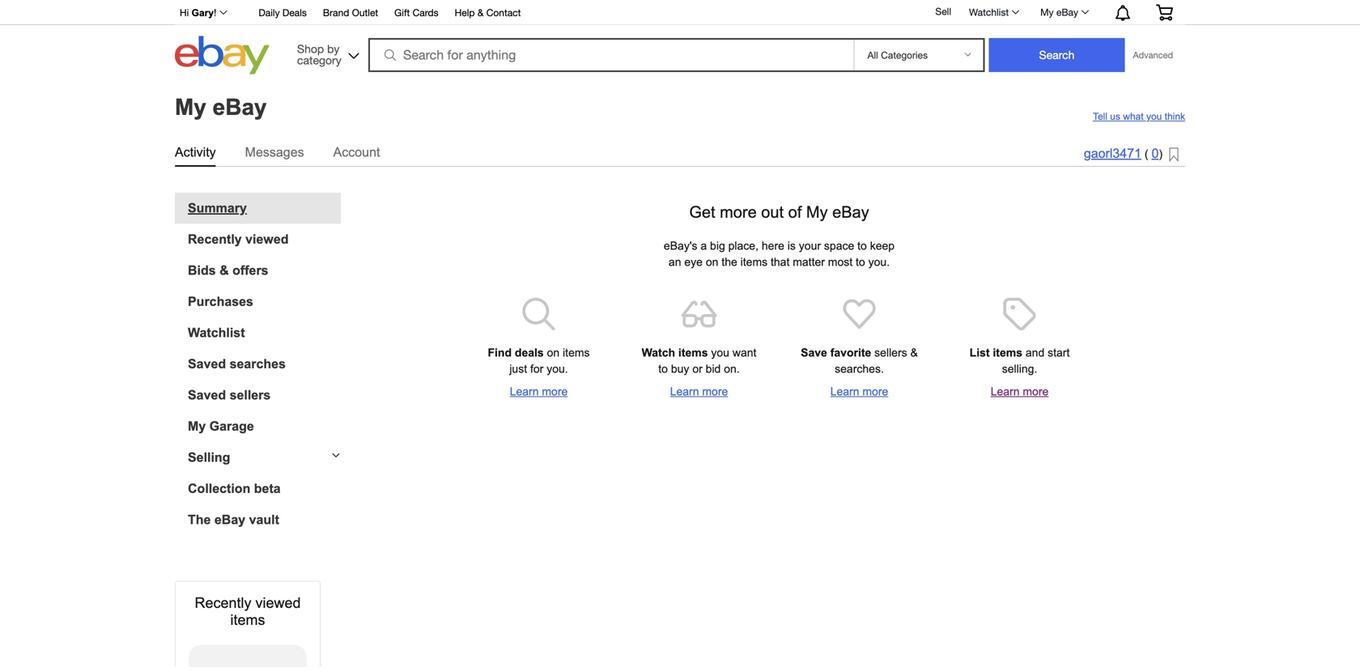 Task type: locate. For each thing, give the bounding box(es) containing it.
1 horizontal spatial &
[[478, 7, 484, 18]]

you. down keep
[[869, 256, 890, 269]]

0 horizontal spatial &
[[220, 263, 229, 278]]

1 horizontal spatial on
[[706, 256, 719, 269]]

offers
[[233, 263, 269, 278]]

to right 'most'
[[856, 256, 866, 269]]

your shopping cart image
[[1156, 4, 1174, 20]]

searches
[[230, 357, 286, 371]]

0 vertical spatial &
[[478, 7, 484, 18]]

sell
[[936, 6, 952, 17]]

you inside you want to buy or bid on.
[[711, 347, 730, 359]]

watchlist right sell
[[969, 6, 1009, 18]]

shop by category banner
[[171, 0, 1186, 79]]

learn down just
[[510, 386, 539, 398]]

1 vertical spatial saved
[[188, 388, 226, 403]]

&
[[478, 7, 484, 18], [220, 263, 229, 278], [911, 347, 918, 359]]

items inside on items just for you.
[[563, 347, 590, 359]]

what
[[1124, 111, 1144, 122]]

learn for just
[[510, 386, 539, 398]]

you. inside ebay's a big place, here is your space to keep an eye on the items that matter most to you.
[[869, 256, 890, 269]]

Search for anything text field
[[371, 40, 851, 70]]

learn for selling.
[[991, 386, 1020, 398]]

collection beta
[[188, 482, 281, 496]]

a
[[701, 240, 707, 252]]

sellers down searches
[[230, 388, 271, 403]]

my garage
[[188, 419, 254, 434]]

2 saved from the top
[[188, 388, 226, 403]]

tell us what you think
[[1093, 111, 1186, 122]]

us
[[1111, 111, 1121, 122]]

1 horizontal spatial sellers
[[875, 347, 908, 359]]

gary
[[192, 7, 214, 18]]

you up bid
[[711, 347, 730, 359]]

2 learn from the left
[[670, 386, 699, 398]]

watchlist
[[969, 6, 1009, 18], [188, 326, 245, 340]]

more down bid
[[703, 386, 728, 398]]

0 vertical spatial saved
[[188, 357, 226, 371]]

sell link
[[929, 6, 959, 17]]

1 learn more link from the left
[[478, 384, 600, 400]]

recently viewed link
[[188, 232, 341, 247]]

1 vertical spatial recently
[[195, 595, 251, 612]]

0 horizontal spatial watchlist
[[188, 326, 245, 340]]

summary
[[188, 201, 247, 215]]

to down the watch
[[659, 363, 668, 375]]

learn
[[510, 386, 539, 398], [670, 386, 699, 398], [831, 386, 860, 398], [991, 386, 1020, 398]]

learn more link for just
[[478, 384, 600, 400]]

4 learn more from the left
[[991, 386, 1049, 398]]

None submit
[[989, 38, 1125, 72]]

0 vertical spatial you.
[[869, 256, 890, 269]]

1 horizontal spatial watchlist
[[969, 6, 1009, 18]]

2 learn more from the left
[[670, 386, 728, 398]]

2 learn more link from the left
[[639, 384, 760, 400]]

saved
[[188, 357, 226, 371], [188, 388, 226, 403]]

1 vertical spatial you
[[711, 347, 730, 359]]

recently viewed
[[188, 232, 289, 247]]

on inside on items just for you.
[[547, 347, 560, 359]]

my ebay main content
[[6, 79, 1354, 667]]

learn down buy
[[670, 386, 699, 398]]

!
[[214, 7, 217, 18]]

& for help
[[478, 7, 484, 18]]

recently inside recently viewed items
[[195, 595, 251, 612]]

an
[[669, 256, 682, 269]]

watchlist inside account navigation
[[969, 6, 1009, 18]]

watchlist link right sell
[[961, 2, 1027, 22]]

1 horizontal spatial my ebay
[[1041, 6, 1079, 18]]

sellers up searches.
[[875, 347, 908, 359]]

0 vertical spatial on
[[706, 256, 719, 269]]

cards
[[413, 7, 439, 18]]

watchlist down the purchases
[[188, 326, 245, 340]]

viewed
[[246, 232, 289, 247], [256, 595, 301, 612]]

watchlist link down purchases link at the left top of the page
[[188, 326, 341, 341]]

messages link
[[245, 142, 304, 163]]

0 vertical spatial recently
[[188, 232, 242, 247]]

2 vertical spatial &
[[911, 347, 918, 359]]

you want to buy or bid on.
[[659, 347, 757, 375]]

you. inside on items just for you.
[[547, 363, 568, 375]]

1 horizontal spatial watchlist link
[[961, 2, 1027, 22]]

you. right for
[[547, 363, 568, 375]]

1 vertical spatial sellers
[[230, 388, 271, 403]]

learn more down searches.
[[831, 386, 889, 398]]

sellers inside sellers & searches.
[[875, 347, 908, 359]]

more down selling.
[[1023, 386, 1049, 398]]

ebay
[[1057, 6, 1079, 18], [213, 94, 267, 120], [833, 203, 870, 221], [215, 513, 246, 527]]

& inside help & contact link
[[478, 7, 484, 18]]

learn down searches.
[[831, 386, 860, 398]]

& right help
[[478, 7, 484, 18]]

think
[[1165, 111, 1186, 122]]

& inside sellers & searches.
[[911, 347, 918, 359]]

ebay inside account navigation
[[1057, 6, 1079, 18]]

3 learn more from the left
[[831, 386, 889, 398]]

0 vertical spatial watchlist link
[[961, 2, 1027, 22]]

1 vertical spatial my ebay
[[175, 94, 267, 120]]

and start selling.
[[1002, 347, 1070, 375]]

more for you want to buy or bid on.
[[703, 386, 728, 398]]

0 horizontal spatial sellers
[[230, 388, 271, 403]]

daily deals link
[[259, 4, 307, 22]]

learn more for to
[[670, 386, 728, 398]]

learn more link
[[478, 384, 600, 400], [639, 384, 760, 400], [799, 384, 920, 400], [959, 384, 1081, 400]]

0 vertical spatial viewed
[[246, 232, 289, 247]]

more up place,
[[720, 203, 757, 221]]

sellers & searches.
[[835, 347, 918, 375]]

2 horizontal spatial &
[[911, 347, 918, 359]]

1 vertical spatial watchlist
[[188, 326, 245, 340]]

my ebay
[[1041, 6, 1079, 18], [175, 94, 267, 120]]

beta
[[254, 482, 281, 496]]

0 horizontal spatial on
[[547, 347, 560, 359]]

(
[[1145, 148, 1149, 160]]

my ebay inside account navigation
[[1041, 6, 1079, 18]]

ebay's a big place, here is your space to keep an eye on the items that matter most to you.
[[664, 240, 895, 269]]

items for list items
[[993, 347, 1023, 359]]

0 horizontal spatial you
[[711, 347, 730, 359]]

sellers
[[875, 347, 908, 359], [230, 388, 271, 403]]

activity link
[[175, 142, 216, 163]]

learn more
[[510, 386, 568, 398], [670, 386, 728, 398], [831, 386, 889, 398], [991, 386, 1049, 398]]

0 vertical spatial to
[[858, 240, 867, 252]]

items
[[741, 256, 768, 269], [563, 347, 590, 359], [679, 347, 708, 359], [993, 347, 1023, 359], [230, 612, 265, 629]]

learn more down for
[[510, 386, 568, 398]]

items inside recently viewed items
[[230, 612, 265, 629]]

to inside you want to buy or bid on.
[[659, 363, 668, 375]]

help & contact link
[[455, 4, 521, 22]]

bids & offers link
[[188, 263, 341, 278]]

learn more down or
[[670, 386, 728, 398]]

1 vertical spatial viewed
[[256, 595, 301, 612]]

1 horizontal spatial you.
[[869, 256, 890, 269]]

learn more link down or
[[639, 384, 760, 400]]

recently viewed items
[[195, 595, 301, 629]]

1 vertical spatial on
[[547, 347, 560, 359]]

matter
[[793, 256, 825, 269]]

help & contact
[[455, 7, 521, 18]]

you right what
[[1147, 111, 1163, 122]]

& right bids
[[220, 263, 229, 278]]

1 learn more from the left
[[510, 386, 568, 398]]

1 vertical spatial you.
[[547, 363, 568, 375]]

3 learn more link from the left
[[799, 384, 920, 400]]

& right 'favorite'
[[911, 347, 918, 359]]

learn down selling.
[[991, 386, 1020, 398]]

my garage link
[[188, 419, 341, 434]]

start
[[1048, 347, 1070, 359]]

0 horizontal spatial my ebay
[[175, 94, 267, 120]]

the ebay vault link
[[188, 513, 341, 528]]

want
[[733, 347, 757, 359]]

advanced
[[1133, 50, 1174, 60]]

just
[[510, 363, 527, 375]]

& inside bids & offers "link"
[[220, 263, 229, 278]]

account
[[333, 145, 380, 160]]

learn more link down selling.
[[959, 384, 1081, 400]]

selling button
[[175, 450, 341, 465]]

my ebay inside main content
[[175, 94, 267, 120]]

viewed for recently viewed
[[246, 232, 289, 247]]

keep
[[870, 240, 895, 252]]

gift cards
[[395, 7, 439, 18]]

0 vertical spatial watchlist
[[969, 6, 1009, 18]]

place,
[[729, 240, 759, 252]]

recently for recently viewed items
[[195, 595, 251, 612]]

out
[[762, 203, 784, 221]]

3 learn from the left
[[831, 386, 860, 398]]

outlet
[[352, 7, 378, 18]]

collection beta link
[[188, 482, 341, 496]]

learn more link down for
[[478, 384, 600, 400]]

more down for
[[542, 386, 568, 398]]

0 horizontal spatial you.
[[547, 363, 568, 375]]

and
[[1026, 347, 1045, 359]]

0 vertical spatial my ebay
[[1041, 6, 1079, 18]]

saved searches
[[188, 357, 286, 371]]

0 vertical spatial sellers
[[875, 347, 908, 359]]

0 horizontal spatial watchlist link
[[188, 326, 341, 341]]

learn more down selling.
[[991, 386, 1049, 398]]

watch items
[[642, 347, 708, 359]]

saved for saved sellers
[[188, 388, 226, 403]]

2 vertical spatial to
[[659, 363, 668, 375]]

deals
[[283, 7, 307, 18]]

more down searches.
[[863, 386, 889, 398]]

viewed inside recently viewed items
[[256, 595, 301, 612]]

recently
[[188, 232, 242, 247], [195, 595, 251, 612]]

learn more link for selling.
[[959, 384, 1081, 400]]

brand
[[323, 7, 349, 18]]

to left keep
[[858, 240, 867, 252]]

gift cards link
[[395, 4, 439, 22]]

by
[[327, 42, 340, 55]]

bids & offers
[[188, 263, 269, 278]]

saved up my garage
[[188, 388, 226, 403]]

my inside account navigation
[[1041, 6, 1054, 18]]

account navigation
[[171, 0, 1186, 25]]

0
[[1152, 146, 1159, 161]]

1 horizontal spatial you
[[1147, 111, 1163, 122]]

brand outlet link
[[323, 4, 378, 22]]

purchases
[[188, 294, 253, 309]]

that
[[771, 256, 790, 269]]

tell us what you think link
[[1093, 111, 1186, 122]]

on down big
[[706, 256, 719, 269]]

1 saved from the top
[[188, 357, 226, 371]]

favorite
[[831, 347, 872, 359]]

1 vertical spatial &
[[220, 263, 229, 278]]

learn more link down searches.
[[799, 384, 920, 400]]

1 learn from the left
[[510, 386, 539, 398]]

on right deals
[[547, 347, 560, 359]]

learn for searches.
[[831, 386, 860, 398]]

4 learn more link from the left
[[959, 384, 1081, 400]]

saved up saved sellers
[[188, 357, 226, 371]]

4 learn from the left
[[991, 386, 1020, 398]]



Task type: vqa. For each thing, say whether or not it's contained in the screenshot.
the rightmost will
no



Task type: describe. For each thing, give the bounding box(es) containing it.
collection
[[188, 482, 251, 496]]

1 vertical spatial watchlist link
[[188, 326, 341, 341]]

get more out of my ebay
[[690, 203, 870, 221]]

garage
[[210, 419, 254, 434]]

learn more link for to
[[639, 384, 760, 400]]

big
[[710, 240, 725, 252]]

gaorl3471
[[1084, 146, 1142, 161]]

learn more link for searches.
[[799, 384, 920, 400]]

1 vertical spatial to
[[856, 256, 866, 269]]

messages
[[245, 145, 304, 160]]

0 vertical spatial you
[[1147, 111, 1163, 122]]

bids
[[188, 263, 216, 278]]

saved for saved searches
[[188, 357, 226, 371]]

bid
[[706, 363, 721, 375]]

saved searches link
[[188, 357, 341, 372]]

shop by category button
[[290, 36, 363, 71]]

purchases link
[[188, 294, 341, 309]]

help
[[455, 7, 475, 18]]

my ebay link
[[1032, 2, 1097, 22]]

on.
[[724, 363, 740, 375]]

searches.
[[835, 363, 884, 375]]

watchlist link inside account navigation
[[961, 2, 1027, 22]]

hi gary !
[[180, 7, 217, 18]]

sellers inside saved sellers link
[[230, 388, 271, 403]]

items inside ebay's a big place, here is your space to keep an eye on the items that matter most to you.
[[741, 256, 768, 269]]

summary link
[[188, 201, 341, 216]]

on inside ebay's a big place, here is your space to keep an eye on the items that matter most to you.
[[706, 256, 719, 269]]

learn more for selling.
[[991, 386, 1049, 398]]

account link
[[333, 142, 380, 163]]

viewed for recently viewed items
[[256, 595, 301, 612]]

gaorl3471 link
[[1084, 146, 1142, 161]]

& for bids
[[220, 263, 229, 278]]

more for and start selling.
[[1023, 386, 1049, 398]]

activity
[[175, 145, 216, 160]]

tell
[[1093, 111, 1108, 122]]

list items
[[970, 347, 1023, 359]]

save
[[801, 347, 828, 359]]

more for sellers & searches.
[[863, 386, 889, 398]]

watchlist inside my ebay main content
[[188, 326, 245, 340]]

contact
[[487, 7, 521, 18]]

more for on items just for you.
[[542, 386, 568, 398]]

vault
[[249, 513, 279, 527]]

find deals
[[488, 347, 544, 359]]

watch
[[642, 347, 676, 359]]

learn more for just
[[510, 386, 568, 398]]

)
[[1159, 148, 1163, 160]]

ebay's
[[664, 240, 698, 252]]

your
[[799, 240, 821, 252]]

deals
[[515, 347, 544, 359]]

hi
[[180, 7, 189, 18]]

saved sellers link
[[188, 388, 341, 403]]

recently for recently viewed
[[188, 232, 242, 247]]

daily
[[259, 7, 280, 18]]

make this page your my ebay homepage image
[[1170, 147, 1179, 163]]

shop
[[297, 42, 324, 55]]

& for sellers
[[911, 347, 918, 359]]

the ebay vault
[[188, 513, 279, 527]]

is
[[788, 240, 796, 252]]

saved sellers
[[188, 388, 271, 403]]

gift
[[395, 7, 410, 18]]

category
[[297, 53, 342, 67]]

selling.
[[1002, 363, 1038, 375]]

learn more for searches.
[[831, 386, 889, 398]]

the
[[188, 513, 211, 527]]

or
[[693, 363, 703, 375]]

selling
[[188, 450, 230, 465]]

here
[[762, 240, 785, 252]]

most
[[828, 256, 853, 269]]

shop by category
[[297, 42, 342, 67]]

0 link
[[1152, 146, 1159, 161]]

none submit inside shop by category banner
[[989, 38, 1125, 72]]

learn for to
[[670, 386, 699, 398]]

advanced link
[[1125, 39, 1182, 71]]

items for on items just for you.
[[563, 347, 590, 359]]

brand outlet
[[323, 7, 378, 18]]

gaorl3471 ( 0 )
[[1084, 146, 1163, 161]]

items for watch items
[[679, 347, 708, 359]]

find
[[488, 347, 512, 359]]

get
[[690, 203, 716, 221]]

space
[[824, 240, 855, 252]]

the
[[722, 256, 738, 269]]



